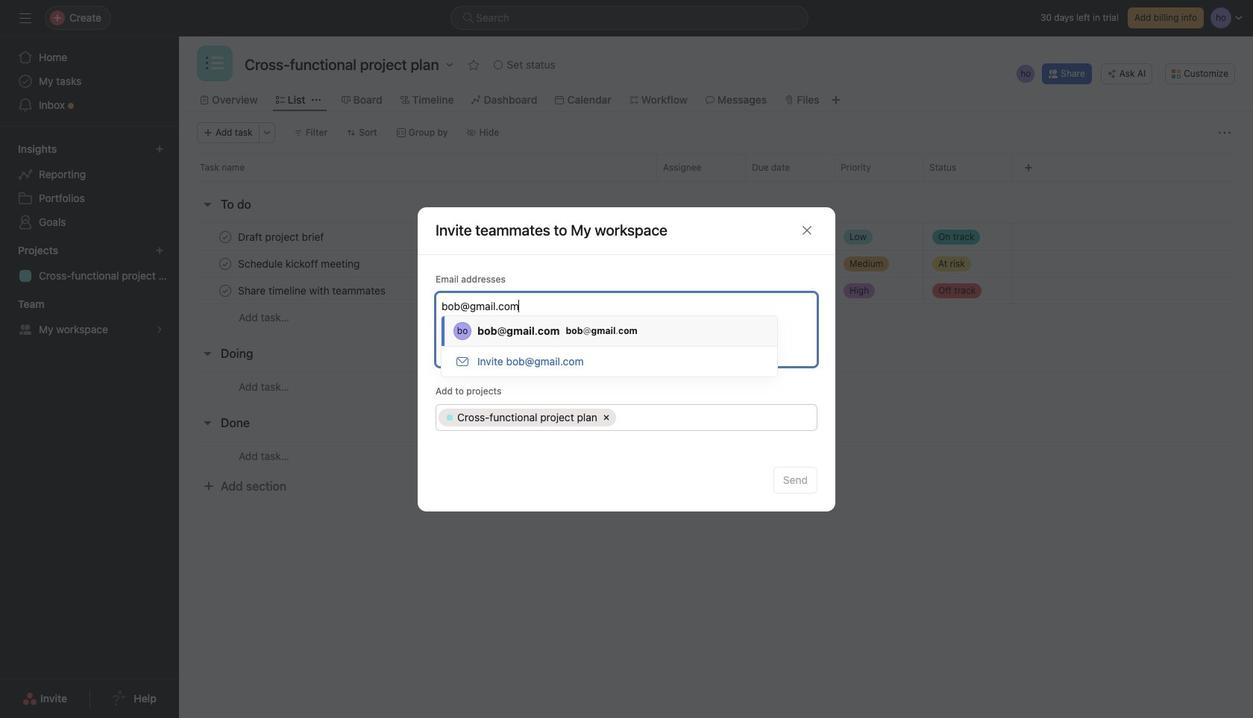 Task type: locate. For each thing, give the bounding box(es) containing it.
Task name text field
[[235, 256, 364, 271]]

mark complete checkbox for task name text box
[[216, 255, 234, 273]]

1 task name text field from the top
[[235, 229, 329, 244]]

collapse task list for this group image
[[201, 198, 213, 210], [201, 417, 213, 429]]

task name text field up task name text box
[[235, 229, 329, 244]]

mark complete image inside draft project brief cell
[[216, 228, 234, 246]]

collapse task list for this group image
[[201, 348, 213, 360]]

draft project brief cell
[[179, 223, 657, 251]]

0 vertical spatial mark complete image
[[216, 228, 234, 246]]

task name text field for mark complete image in draft project brief cell
[[235, 229, 329, 244]]

list box
[[451, 6, 809, 30], [442, 316, 777, 377]]

mark complete image up mark complete icon
[[216, 228, 234, 246]]

mark complete image inside share timeline with teammates cell
[[216, 282, 234, 300]]

2 mark complete checkbox from the top
[[216, 255, 234, 273]]

Task name text field
[[235, 229, 329, 244], [235, 283, 390, 298]]

mark complete checkbox for task name text field within the draft project brief cell
[[216, 228, 234, 246]]

mark complete checkbox inside draft project brief cell
[[216, 228, 234, 246]]

1 mark complete image from the top
[[216, 228, 234, 246]]

0 vertical spatial collapse task list for this group image
[[201, 198, 213, 210]]

task name text field inside share timeline with teammates cell
[[235, 283, 390, 298]]

task name text field down task name text box
[[235, 283, 390, 298]]

2 collapse task list for this group image from the top
[[201, 417, 213, 429]]

row
[[179, 154, 1253, 181], [197, 181, 1235, 182], [179, 223, 1253, 251], [179, 250, 1253, 278], [179, 277, 1253, 304], [179, 304, 1253, 331], [179, 372, 1253, 401], [436, 405, 817, 430], [179, 442, 1253, 470]]

0 vertical spatial mark complete checkbox
[[216, 228, 234, 246]]

2 cell from the left
[[618, 408, 812, 426]]

1 vertical spatial mark complete image
[[216, 282, 234, 300]]

1 vertical spatial list box
[[442, 316, 777, 377]]

mark complete image
[[216, 228, 234, 246], [216, 282, 234, 300]]

1 vertical spatial collapse task list for this group image
[[201, 417, 213, 429]]

Mark complete checkbox
[[216, 228, 234, 246], [216, 255, 234, 273]]

task name text field inside draft project brief cell
[[235, 229, 329, 244]]

1 mark complete checkbox from the top
[[216, 228, 234, 246]]

mark complete checkbox inside schedule kickoff meeting 'cell'
[[216, 255, 234, 273]]

mark complete checkbox up mark complete icon
[[216, 228, 234, 246]]

cell
[[439, 408, 616, 426], [618, 408, 812, 426]]

add to starred image
[[467, 59, 479, 71]]

mark complete checkbox up mark complete checkbox
[[216, 255, 234, 273]]

2 task name text field from the top
[[235, 283, 390, 298]]

mark complete image
[[216, 255, 234, 273]]

1 vertical spatial mark complete checkbox
[[216, 255, 234, 273]]

1 vertical spatial task name text field
[[235, 283, 390, 298]]

2 mark complete image from the top
[[216, 282, 234, 300]]

1 horizontal spatial cell
[[618, 408, 812, 426]]

insights element
[[0, 136, 179, 237]]

1 cell from the left
[[439, 408, 616, 426]]

1 collapse task list for this group image from the top
[[201, 198, 213, 210]]

0 vertical spatial task name text field
[[235, 229, 329, 244]]

Mark complete checkbox
[[216, 282, 234, 300]]

0 horizontal spatial cell
[[439, 408, 616, 426]]

schedule kickoff meeting cell
[[179, 250, 657, 278]]

dialog
[[418, 207, 836, 511]]

mark complete image down mark complete icon
[[216, 282, 234, 300]]



Task type: describe. For each thing, give the bounding box(es) containing it.
mark complete image for share timeline with teammates cell
[[216, 282, 234, 300]]

task name text field for mark complete image in share timeline with teammates cell
[[235, 283, 390, 298]]

hide sidebar image
[[19, 12, 31, 24]]

header to do tree grid
[[179, 223, 1253, 331]]

0 vertical spatial list box
[[451, 6, 809, 30]]

global element
[[0, 37, 179, 126]]

projects element
[[0, 237, 179, 291]]

list image
[[206, 54, 224, 72]]

teams element
[[0, 291, 179, 345]]

add field image
[[1024, 163, 1033, 172]]

share timeline with teammates cell
[[179, 277, 657, 304]]

mark complete image for draft project brief cell
[[216, 228, 234, 246]]

close this dialog image
[[801, 225, 813, 237]]

Enter one or more email addresses text field
[[442, 297, 809, 314]]



Task type: vqa. For each thing, say whether or not it's contained in the screenshot.
a
no



